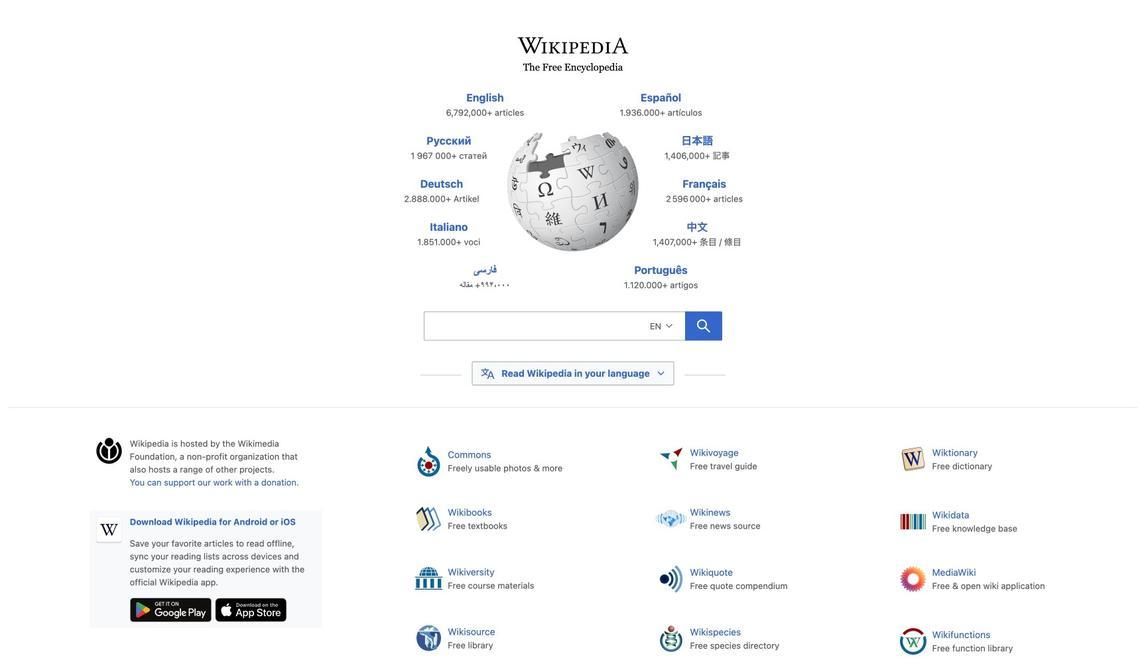 Task type: locate. For each thing, give the bounding box(es) containing it.
None search field
[[394, 308, 752, 349], [424, 312, 685, 341], [394, 308, 752, 349], [424, 312, 685, 341]]

other projects element
[[404, 437, 1138, 658]]



Task type: vqa. For each thing, say whether or not it's contained in the screenshot.
All Languages element
no



Task type: describe. For each thing, give the bounding box(es) containing it.
top languages element
[[390, 90, 756, 305]]



